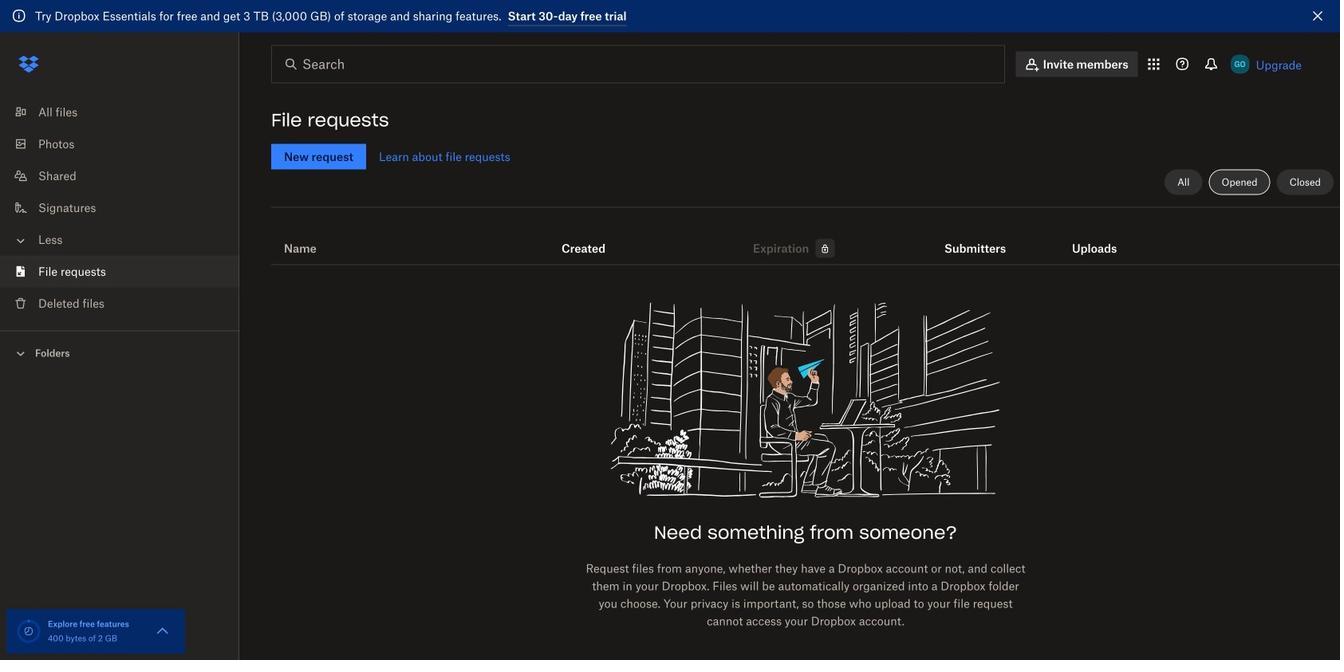 Task type: describe. For each thing, give the bounding box(es) containing it.
pro trial element
[[809, 239, 835, 258]]

2 column header from the left
[[1072, 220, 1136, 258]]

less image
[[13, 233, 29, 249]]



Task type: vqa. For each thing, say whether or not it's contained in the screenshot.
the features at the bottom of the page
no



Task type: locate. For each thing, give the bounding box(es) containing it.
dropbox image
[[13, 48, 45, 80]]

1 horizontal spatial column header
[[1072, 220, 1136, 258]]

quota usage progress bar
[[16, 619, 41, 645]]

list
[[0, 87, 239, 331]]

0 horizontal spatial column header
[[945, 220, 1009, 258]]

list item
[[0, 256, 239, 288]]

alert
[[0, 0, 1341, 32]]

column header
[[945, 220, 1009, 258], [1072, 220, 1136, 258]]

Search in folder "Dropbox" text field
[[302, 55, 972, 74]]

1 column header from the left
[[945, 220, 1009, 258]]

quota usage image
[[16, 619, 41, 645]]

row
[[271, 213, 1341, 265]]



